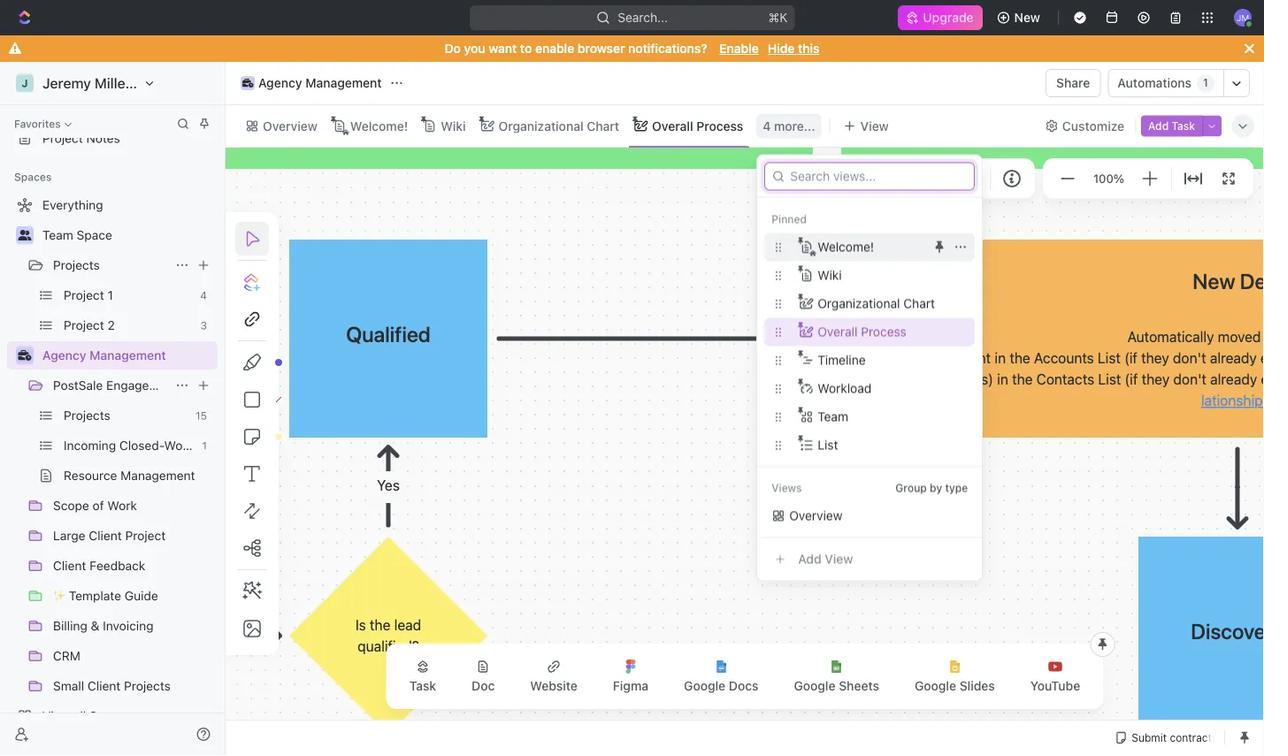Task type: vqa. For each thing, say whether or not it's contained in the screenshot.
space
yes



Task type: locate. For each thing, give the bounding box(es) containing it.
1 vertical spatial overview
[[790, 509, 843, 524]]

add for add task
[[1149, 120, 1169, 132]]

you
[[464, 41, 486, 56]]

automations
[[1118, 76, 1192, 90]]

1 horizontal spatial organizational chart link
[[818, 290, 972, 318]]

1 horizontal spatial welcome! link
[[818, 233, 926, 262]]

1 horizontal spatial process
[[861, 325, 907, 339]]

1 vertical spatial chart
[[904, 297, 936, 311]]

google docs
[[684, 679, 759, 694]]

new button
[[990, 4, 1052, 32]]

google inside google slides button
[[915, 679, 957, 694]]

1 horizontal spatial welcome!
[[818, 240, 875, 254]]

1 horizontal spatial organizational chart
[[818, 297, 936, 311]]

wiki link up timeline link on the right of the page
[[818, 262, 972, 290]]

wiki up timeline on the right of the page
[[818, 268, 842, 283]]

0 vertical spatial management
[[306, 76, 382, 90]]

0 horizontal spatial overview link
[[259, 114, 318, 139]]

1 horizontal spatial add
[[1149, 120, 1169, 132]]

process
[[697, 119, 744, 133], [861, 325, 907, 339]]

organizational chart link
[[495, 114, 620, 139], [818, 290, 972, 318]]

tree
[[7, 191, 218, 756]]

wiki link for the top organizational chart link's welcome! link
[[437, 114, 466, 139]]

organizational
[[499, 119, 584, 133], [818, 297, 901, 311]]

share button
[[1046, 69, 1101, 97]]

0 horizontal spatial team
[[42, 228, 73, 243]]

overall process link up workload 'link'
[[818, 318, 972, 347]]

google left slides on the bottom right of the page
[[915, 679, 957, 694]]

0 vertical spatial overall process link
[[649, 114, 744, 139]]

overall process down notifications?
[[652, 119, 744, 133]]

0 horizontal spatial agency
[[42, 348, 86, 363]]

organizational chart link up timeline link on the right of the page
[[818, 290, 972, 318]]

favorites
[[14, 118, 61, 130]]

google slides
[[915, 679, 996, 694]]

0 horizontal spatial wiki link
[[437, 114, 466, 139]]

0 horizontal spatial welcome!
[[350, 119, 408, 133]]

chart up timeline link on the right of the page
[[904, 297, 936, 311]]

agency
[[258, 76, 302, 90], [42, 348, 86, 363]]

task left doc
[[410, 679, 436, 694]]

1 horizontal spatial overall process
[[818, 325, 907, 339]]

website
[[530, 679, 578, 694]]

1 vertical spatial task
[[410, 679, 436, 694]]

overall process for the bottommost organizational chart link
[[818, 325, 907, 339]]

hide
[[768, 41, 795, 56]]

0 vertical spatial overall
[[652, 119, 694, 133]]

welcome! link for the top organizational chart link
[[347, 114, 408, 139]]

0 horizontal spatial welcome! link
[[347, 114, 408, 139]]

organizational chart
[[499, 119, 620, 133], [818, 297, 936, 311]]

by
[[930, 482, 943, 494]]

1 horizontal spatial overall process link
[[818, 318, 972, 347]]

0 horizontal spatial organizational chart link
[[495, 114, 620, 139]]

0 horizontal spatial task
[[410, 679, 436, 694]]

google for google slides
[[915, 679, 957, 694]]

add
[[1149, 120, 1169, 132], [799, 552, 822, 567]]

overall process link
[[649, 114, 744, 139], [818, 318, 972, 347]]

team space link
[[42, 221, 214, 250]]

1 vertical spatial welcome! link
[[818, 233, 926, 262]]

1 vertical spatial agency management link
[[42, 342, 214, 370]]

0 horizontal spatial organizational
[[499, 119, 584, 133]]

1 vertical spatial organizational
[[818, 297, 901, 311]]

0 vertical spatial business time image
[[242, 79, 253, 88]]

3 google from the left
[[915, 679, 957, 694]]

overall process up timeline on the right of the page
[[818, 325, 907, 339]]

organizational chart down enable
[[499, 119, 620, 133]]

organizational for the top organizational chart link
[[499, 119, 584, 133]]

1 vertical spatial overall process link
[[818, 318, 972, 347]]

overall down notifications?
[[652, 119, 694, 133]]

1 google from the left
[[684, 679, 726, 694]]

0 vertical spatial team
[[42, 228, 73, 243]]

task down automations
[[1172, 120, 1196, 132]]

add task button
[[1142, 116, 1203, 137]]

2 google from the left
[[794, 679, 836, 694]]

0 horizontal spatial wiki
[[441, 119, 466, 133]]

add inside dropdown button
[[799, 552, 822, 567]]

1 vertical spatial management
[[90, 348, 166, 363]]

0 horizontal spatial add
[[799, 552, 822, 567]]

organizational up timeline on the right of the page
[[818, 297, 901, 311]]

⌘k
[[769, 10, 788, 25]]

organizational chart for the bottommost organizational chart link
[[818, 297, 936, 311]]

google
[[684, 679, 726, 694], [794, 679, 836, 694], [915, 679, 957, 694]]

1 vertical spatial overview link
[[790, 502, 972, 531]]

wiki link down do
[[437, 114, 466, 139]]

postsale engagements link
[[53, 372, 184, 400]]

1 vertical spatial overall
[[818, 325, 858, 339]]

1 vertical spatial welcome!
[[818, 240, 875, 254]]

overall
[[652, 119, 694, 133], [818, 325, 858, 339]]

1 horizontal spatial chart
[[904, 297, 936, 311]]

0 horizontal spatial chart
[[587, 119, 620, 133]]

1 vertical spatial business time image
[[18, 351, 31, 361]]

0 vertical spatial organizational
[[499, 119, 584, 133]]

1 horizontal spatial agency management
[[258, 76, 382, 90]]

add view button
[[760, 538, 983, 574]]

welcome!
[[350, 119, 408, 133], [818, 240, 875, 254]]

0 horizontal spatial overall
[[652, 119, 694, 133]]

0 horizontal spatial business time image
[[18, 351, 31, 361]]

add down automations
[[1149, 120, 1169, 132]]

1 vertical spatial organizational chart link
[[818, 290, 972, 318]]

0 vertical spatial add
[[1149, 120, 1169, 132]]

projects link
[[53, 251, 168, 280]]

group
[[896, 482, 927, 494]]

engagements
[[106, 378, 184, 393]]

projects
[[53, 258, 100, 273]]

google inside google docs button
[[684, 679, 726, 694]]

this
[[798, 41, 820, 56]]

task button
[[395, 650, 451, 705]]

welcome! link
[[347, 114, 408, 139], [818, 233, 926, 262]]

tree containing team space
[[7, 191, 218, 756]]

agency inside sidebar navigation
[[42, 348, 86, 363]]

upgrade link
[[899, 5, 983, 30]]

0 vertical spatial process
[[697, 119, 744, 133]]

spaces
[[14, 171, 52, 183]]

do
[[445, 41, 461, 56]]

0 vertical spatial wiki link
[[437, 114, 466, 139]]

organizational chart up timeline link on the right of the page
[[818, 297, 936, 311]]

0 horizontal spatial organizational chart
[[499, 119, 620, 133]]

1 horizontal spatial wiki
[[818, 268, 842, 283]]

google sheets button
[[780, 650, 894, 705]]

overall process link down notifications?
[[649, 114, 744, 139]]

1 horizontal spatial overall
[[818, 325, 858, 339]]

google left the docs
[[684, 679, 726, 694]]

0 vertical spatial welcome! link
[[347, 114, 408, 139]]

1 vertical spatial team
[[818, 410, 849, 424]]

overall for the bottommost organizational chart link
[[818, 325, 858, 339]]

google for google sheets
[[794, 679, 836, 694]]

0 horizontal spatial process
[[697, 119, 744, 133]]

1 horizontal spatial management
[[306, 76, 382, 90]]

2 horizontal spatial google
[[915, 679, 957, 694]]

1 horizontal spatial agency management link
[[236, 73, 386, 94]]

team for team
[[818, 410, 849, 424]]

add view button
[[767, 546, 976, 574]]

team space
[[42, 228, 112, 243]]

0 vertical spatial agency
[[258, 76, 302, 90]]

overview link
[[259, 114, 318, 139], [790, 502, 972, 531]]

docs
[[729, 679, 759, 694]]

process up timeline link on the right of the page
[[861, 325, 907, 339]]

1 vertical spatial agency
[[42, 348, 86, 363]]

team right user group icon
[[42, 228, 73, 243]]

0 vertical spatial wiki
[[441, 119, 466, 133]]

wiki link
[[437, 114, 466, 139], [818, 262, 972, 290]]

workload
[[818, 381, 872, 396]]

0 vertical spatial chart
[[587, 119, 620, 133]]

management
[[306, 76, 382, 90], [90, 348, 166, 363]]

wiki for the top organizational chart link
[[441, 119, 466, 133]]

1 horizontal spatial wiki link
[[818, 262, 972, 290]]

0 vertical spatial overview link
[[259, 114, 318, 139]]

agency management link
[[236, 73, 386, 94], [42, 342, 214, 370]]

timeline link
[[818, 347, 972, 375]]

1 horizontal spatial business time image
[[242, 79, 253, 88]]

task
[[1172, 120, 1196, 132], [410, 679, 436, 694]]

wiki for the bottommost organizational chart link
[[818, 268, 842, 283]]

0 vertical spatial task
[[1172, 120, 1196, 132]]

0 horizontal spatial overall process link
[[649, 114, 744, 139]]

google left the sheets on the right of page
[[794, 679, 836, 694]]

0 horizontal spatial agency management
[[42, 348, 166, 363]]

to
[[520, 41, 532, 56]]

business time image
[[242, 79, 253, 88], [18, 351, 31, 361]]

favorites button
[[7, 113, 79, 135]]

1 vertical spatial overall process
[[818, 325, 907, 339]]

1 horizontal spatial team
[[818, 410, 849, 424]]

upgrade
[[923, 10, 974, 25]]

add left view
[[799, 552, 822, 567]]

overall process link for the bottommost organizational chart link
[[818, 318, 972, 347]]

google sheets
[[794, 679, 880, 694]]

overall up timeline on the right of the page
[[818, 325, 858, 339]]

postsale
[[53, 378, 103, 393]]

0 vertical spatial agency management
[[258, 76, 382, 90]]

view
[[825, 552, 854, 567]]

organizational for the bottommost organizational chart link
[[818, 297, 901, 311]]

0 horizontal spatial overall process
[[652, 119, 744, 133]]

browser
[[578, 41, 625, 56]]

1 horizontal spatial overview
[[790, 509, 843, 524]]

1 vertical spatial add
[[799, 552, 822, 567]]

1 horizontal spatial google
[[794, 679, 836, 694]]

youtube
[[1031, 679, 1081, 694]]

notifications?
[[629, 41, 708, 56]]

overall process
[[652, 119, 744, 133], [818, 325, 907, 339]]

agency management inside tree
[[42, 348, 166, 363]]

1 horizontal spatial agency
[[258, 76, 302, 90]]

0 vertical spatial organizational chart
[[499, 119, 620, 133]]

chart
[[587, 119, 620, 133], [904, 297, 936, 311]]

team up list
[[818, 410, 849, 424]]

wiki
[[441, 119, 466, 133], [818, 268, 842, 283]]

1 vertical spatial wiki link
[[818, 262, 972, 290]]

chart for the bottommost organizational chart link
[[904, 297, 936, 311]]

wiki down do
[[441, 119, 466, 133]]

add view
[[799, 552, 854, 567]]

team
[[42, 228, 73, 243], [818, 410, 849, 424]]

google inside google sheets 'button'
[[794, 679, 836, 694]]

list link
[[818, 431, 972, 460]]

0 horizontal spatial management
[[90, 348, 166, 363]]

overview for the right overview link
[[790, 509, 843, 524]]

agency management
[[258, 76, 382, 90], [42, 348, 166, 363]]

0 vertical spatial overall process
[[652, 119, 744, 133]]

chart down browser
[[587, 119, 620, 133]]

overview
[[263, 119, 318, 133], [790, 509, 843, 524]]

process for the overall process link for the top organizational chart link
[[697, 119, 744, 133]]

0 horizontal spatial google
[[684, 679, 726, 694]]

organizational chart link down enable
[[495, 114, 620, 139]]

0 vertical spatial welcome!
[[350, 119, 408, 133]]

process down enable
[[697, 119, 744, 133]]

1 vertical spatial wiki
[[818, 268, 842, 283]]

1 vertical spatial process
[[861, 325, 907, 339]]

1 horizontal spatial task
[[1172, 120, 1196, 132]]

organizational down enable
[[499, 119, 584, 133]]

team inside tree
[[42, 228, 73, 243]]

wiki link for the bottommost organizational chart link welcome! link
[[818, 262, 972, 290]]

0 vertical spatial overview
[[263, 119, 318, 133]]

google docs button
[[670, 650, 773, 705]]

group by type button
[[889, 478, 976, 499]]

1 vertical spatial agency management
[[42, 348, 166, 363]]

1 horizontal spatial organizational
[[818, 297, 901, 311]]

0 horizontal spatial overview
[[263, 119, 318, 133]]

postsale engagements
[[53, 378, 184, 393]]

1 vertical spatial organizational chart
[[818, 297, 936, 311]]

sidebar navigation
[[0, 62, 226, 756]]

enable
[[535, 41, 575, 56]]

overall process for the top organizational chart link
[[652, 119, 744, 133]]



Task type: describe. For each thing, give the bounding box(es) containing it.
sheets
[[839, 679, 880, 694]]

google for google docs
[[684, 679, 726, 694]]

youtube button
[[1017, 650, 1095, 705]]

1
[[1204, 77, 1209, 89]]

doc
[[472, 679, 495, 694]]

new
[[1015, 10, 1041, 25]]

overall process link for the top organizational chart link
[[649, 114, 744, 139]]

management inside sidebar navigation
[[90, 348, 166, 363]]

do you want to enable browser notifications? enable hide this
[[445, 41, 820, 56]]

user group image
[[18, 230, 31, 241]]

space
[[77, 228, 112, 243]]

0 vertical spatial agency management link
[[236, 73, 386, 94]]

task inside "button"
[[410, 679, 436, 694]]

views
[[772, 482, 802, 494]]

business time image inside sidebar navigation
[[18, 351, 31, 361]]

task inside button
[[1172, 120, 1196, 132]]

overall for the top organizational chart link
[[652, 119, 694, 133]]

0 vertical spatial organizational chart link
[[495, 114, 620, 139]]

welcome! for the top organizational chart link
[[350, 119, 408, 133]]

project notes
[[42, 131, 120, 146]]

add for add view
[[799, 552, 822, 567]]

slides
[[960, 679, 996, 694]]

process for the overall process link related to the bottommost organizational chart link
[[861, 325, 907, 339]]

search...
[[618, 10, 668, 25]]

figma
[[613, 679, 649, 694]]

share
[[1057, 76, 1091, 90]]

timeline
[[818, 353, 866, 368]]

chart for the top organizational chart link
[[587, 119, 620, 133]]

j
[[964, 172, 970, 185]]

100%
[[1094, 171, 1125, 186]]

google slides button
[[901, 650, 1010, 705]]

welcome! for the bottommost organizational chart link
[[818, 240, 875, 254]]

overview for overview link to the left
[[263, 119, 318, 133]]

project notes link
[[7, 124, 218, 152]]

organizational chart for the top organizational chart link
[[499, 119, 620, 133]]

Search views... text field
[[776, 169, 969, 184]]

welcome! link for the bottommost organizational chart link
[[818, 233, 926, 262]]

project
[[42, 131, 83, 146]]

website button
[[516, 650, 592, 705]]

group by type
[[896, 482, 969, 494]]

0 horizontal spatial agency management link
[[42, 342, 214, 370]]

list
[[818, 438, 839, 453]]

notes
[[86, 131, 120, 146]]

figma button
[[599, 650, 663, 705]]

type
[[946, 482, 969, 494]]

team for team space
[[42, 228, 73, 243]]

customize
[[1063, 119, 1125, 133]]

pinned
[[772, 213, 807, 225]]

doc button
[[458, 650, 509, 705]]

100% button
[[1090, 168, 1128, 189]]

tree inside sidebar navigation
[[7, 191, 218, 756]]

want
[[489, 41, 517, 56]]

1 horizontal spatial overview link
[[790, 502, 972, 531]]

customize button
[[1040, 114, 1130, 139]]

add task
[[1149, 120, 1196, 132]]

team link
[[818, 403, 972, 431]]

workload link
[[818, 375, 972, 403]]

enable
[[720, 41, 759, 56]]



